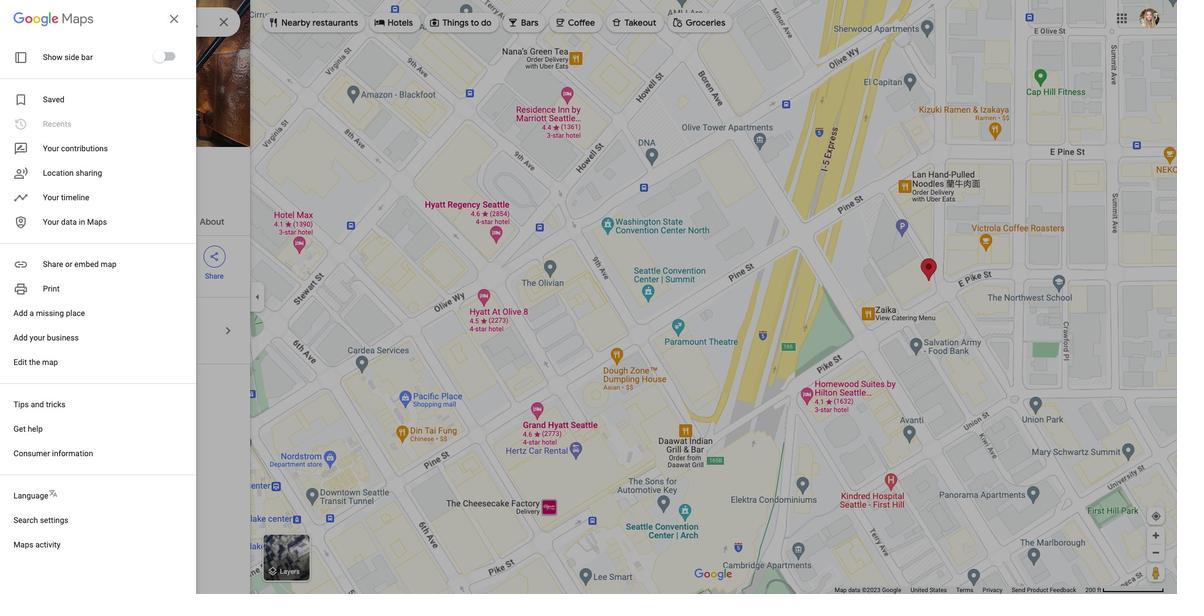Task type: locate. For each thing, give the bounding box(es) containing it.
ft
[[1097, 587, 1101, 594]]

share inside actions for starbucks reserve roastery region
[[205, 272, 224, 281]]

0 vertical spatial and
[[120, 324, 134, 334]]

united states
[[911, 587, 947, 594]]

seattle,
[[96, 382, 124, 392], [84, 514, 113, 524]]

maps inside button
[[13, 541, 33, 550]]

google
[[882, 587, 901, 594]]

nearby
[[281, 17, 310, 28]]

seattle, right st,
[[96, 382, 124, 392]]

starbucks.com link
[[0, 424, 250, 458], [0, 458, 250, 482]]

starbucks.com down "get help" button
[[44, 443, 93, 451]]

 things to do
[[429, 16, 492, 29]]

your down the shop
[[43, 218, 59, 227]]

2 your from the top
[[43, 193, 59, 202]]

0 vertical spatial send
[[44, 539, 63, 549]]

share inside button
[[43, 260, 63, 269]]

0 horizontal spatial send
[[44, 539, 63, 549]]

0 vertical spatial map
[[101, 260, 117, 269]]

your
[[43, 144, 59, 153], [43, 193, 59, 202], [43, 218, 59, 227]]


[[374, 16, 385, 29]]

2 vertical spatial your
[[43, 218, 59, 227]]

0 horizontal spatial map
[[42, 358, 58, 367]]

0 horizontal spatial coffee
[[15, 192, 40, 202]]

information
[[52, 449, 93, 459]]

starbucks reserve roastery
[[15, 157, 184, 174]]

1 vertical spatial share
[[205, 272, 224, 281]]

your data in maps link
[[13, 215, 183, 230]]

maps
[[87, 218, 107, 227], [13, 541, 33, 550]]

1 horizontal spatial coffee
[[568, 17, 595, 28]]

1 vertical spatial coffee
[[15, 192, 40, 202]]

and down chain
[[120, 324, 134, 334]]

send left product
[[1012, 587, 1025, 594]]

0 vertical spatial add
[[13, 309, 28, 318]]

starbucks.com
[[44, 443, 93, 451], [44, 465, 101, 475]]

0 horizontal spatial your
[[30, 334, 45, 343]]

seattle-based coffeehouse chain known for its signature roasts, light bites and wifi availability.
[[15, 311, 197, 334]]

1 horizontal spatial to
[[471, 17, 479, 28]]

0 vertical spatial to
[[471, 17, 479, 28]]

1 vertical spatial data
[[848, 587, 860, 594]]

coffee shop button
[[15, 191, 61, 204]]

2 starbucks.com from the top
[[44, 465, 101, 475]]

bars
[[521, 17, 539, 28]]

send
[[44, 539, 63, 549], [1012, 587, 1025, 594]]

add inside button
[[13, 309, 28, 318]]

1 vertical spatial in
[[46, 341, 53, 351]]

share down ''
[[205, 272, 224, 281]]

tab list containing overview
[[0, 206, 250, 235]]

1 vertical spatial send
[[1012, 587, 1025, 594]]

get help
[[13, 425, 43, 434]]

your up starbucks
[[43, 144, 59, 153]]

to left the 'do'
[[471, 17, 479, 28]]

map right embed
[[101, 260, 117, 269]]

your
[[30, 334, 45, 343], [75, 539, 92, 549]]

to inside send to your phone button
[[65, 539, 73, 549]]

footer inside google maps element
[[835, 587, 1085, 595]]

footer containing map data ©2023 google
[[835, 587, 1085, 595]]

show your location image
[[1151, 511, 1162, 522]]

availability.
[[155, 324, 197, 334]]

1 horizontal spatial send
[[1012, 587, 1025, 594]]

0 vertical spatial data
[[61, 218, 77, 227]]

0 vertical spatial coffee
[[568, 17, 595, 28]]

1 vertical spatial your
[[43, 193, 59, 202]]

 button
[[58, 242, 103, 281]]

 groceries
[[672, 16, 725, 29]]

1 horizontal spatial in
[[79, 218, 85, 227]]


[[20, 13, 34, 31]]

maps activity
[[13, 541, 61, 550]]

coffee down 4.6
[[15, 192, 40, 202]]

show side bar image
[[153, 50, 166, 63]]

1 add from the top
[[13, 309, 28, 318]]

saved
[[43, 95, 64, 104]]

add left the a
[[13, 309, 28, 318]]

0 vertical spatial in
[[79, 218, 85, 227]]

to
[[471, 17, 479, 28], [65, 539, 73, 549]]

data inside settings menu
[[61, 218, 77, 227]]

200 ft button
[[1085, 587, 1164, 594]]

tricks
[[46, 400, 65, 410]]

1 horizontal spatial data
[[848, 587, 860, 594]]

98101
[[141, 382, 165, 392]]

data down your timeline
[[61, 218, 77, 227]]

in inside group
[[46, 341, 53, 351]]

and inside the seattle-based coffeehouse chain known for its signature roasts, light bites and wifi availability.
[[120, 324, 134, 334]]

wifi
[[136, 324, 153, 334]]

0 vertical spatial maps
[[87, 218, 107, 227]]

coffee right 
[[568, 17, 595, 28]]

roasts,
[[52, 324, 78, 334]]

united states button
[[911, 587, 947, 595]]

maps down your timeline link
[[87, 218, 107, 227]]

do
[[481, 17, 492, 28]]

your timeline link
[[13, 191, 183, 205]]

1 vertical spatial map
[[42, 358, 58, 367]]

3 your from the top
[[43, 218, 59, 227]]

1 vertical spatial and
[[31, 400, 44, 410]]

0 horizontal spatial and
[[31, 400, 44, 410]]

map right the
[[42, 358, 58, 367]]

1 vertical spatial your
[[75, 539, 92, 549]]

coffee
[[568, 17, 595, 28], [15, 192, 40, 202]]

in down 'timeline' at the top of the page
[[79, 218, 85, 227]]

send down settings
[[44, 539, 63, 549]]

1 horizontal spatial and
[[120, 324, 134, 334]]

1 horizontal spatial maps
[[87, 218, 107, 227]]

0 vertical spatial share
[[43, 260, 63, 269]]

15,256 reviews element
[[76, 180, 107, 190]]

terms
[[956, 587, 973, 594]]

1 horizontal spatial share
[[205, 272, 224, 281]]

based
[[44, 311, 67, 321]]

search settings button
[[13, 514, 183, 528]]

map
[[101, 260, 117, 269], [42, 358, 58, 367]]

0 horizontal spatial to
[[65, 539, 73, 549]]

in
[[79, 218, 85, 227], [46, 341, 53, 351]]

0 vertical spatial your
[[30, 334, 45, 343]]

your inside button
[[75, 539, 92, 549]]

0 horizontal spatial data
[[61, 218, 77, 227]]

search settings
[[13, 516, 68, 525]]

in inside menu
[[79, 218, 85, 227]]

data for map
[[848, 587, 860, 594]]

map inside "share or embed map" button
[[101, 260, 117, 269]]

about button
[[190, 206, 234, 235]]

2 add from the top
[[13, 334, 28, 343]]

help
[[28, 425, 43, 434]]

missing
[[36, 309, 64, 318]]

send to your phone
[[44, 539, 118, 549]]

print button
[[13, 282, 183, 297]]

footer
[[835, 587, 1085, 595]]

0 vertical spatial starbucks.com
[[44, 443, 93, 451]]

layers
[[280, 569, 300, 576]]

edit
[[13, 358, 27, 367]]

0 horizontal spatial share
[[43, 260, 63, 269]]

 hotels
[[374, 16, 413, 29]]


[[611, 16, 622, 29]]

serves dine-in group
[[7, 340, 53, 352]]

0 horizontal spatial maps
[[13, 541, 33, 550]]

maps left activity
[[13, 541, 33, 550]]

add down seattle-
[[13, 334, 28, 343]]

starbucks.com link up language button
[[0, 458, 250, 482]]

and inside tips and tricks button
[[31, 400, 44, 410]]

(206) 624-0173
[[44, 490, 103, 500]]

edit the map button
[[13, 356, 183, 370]]

tab list
[[0, 206, 250, 235]]

share left or
[[43, 260, 63, 269]]

1 horizontal spatial map
[[101, 260, 117, 269]]

send product feedback button
[[1012, 587, 1076, 595]]

1 horizontal spatial your
[[75, 539, 92, 549]]

dine-
[[27, 341, 46, 351]]

0 horizontal spatial in
[[46, 341, 53, 351]]

through
[[96, 341, 126, 351]]

known
[[142, 311, 167, 321]]

1124 pike st, seattle, wa 98101 button
[[0, 375, 250, 399]]

to right activity
[[65, 539, 73, 549]]


[[507, 16, 519, 29]]

2 starbucks.com link from the top
[[0, 458, 250, 482]]

seattle, down language button
[[84, 514, 113, 524]]


[[75, 250, 86, 264]]

coffee shop
[[15, 192, 61, 202]]

activity
[[35, 541, 61, 550]]

sharing
[[76, 169, 102, 178]]

collapse side panel image
[[251, 291, 264, 304]]

wa
[[126, 382, 139, 392]]

0 vertical spatial your
[[43, 144, 59, 153]]

your inside button
[[43, 144, 59, 153]]

bites
[[99, 324, 118, 334]]

show
[[43, 53, 63, 62]]

in left ·
[[46, 341, 53, 351]]

coffeehouse
[[69, 311, 117, 321]]

your for your data in maps
[[43, 218, 59, 227]]

your for your timeline
[[43, 193, 59, 202]]

place
[[66, 309, 85, 318]]

starbucks.com link down tips and tricks button
[[0, 424, 250, 458]]

share for share
[[205, 272, 224, 281]]

0 vertical spatial seattle,
[[96, 382, 124, 392]]

1 vertical spatial add
[[13, 334, 28, 343]]

send product feedback
[[1012, 587, 1076, 594]]

pike
[[66, 382, 82, 392]]

and
[[120, 324, 134, 334], [31, 400, 44, 410]]

1 your from the top
[[43, 144, 59, 153]]

your up overview button
[[43, 193, 59, 202]]

0173
[[83, 490, 103, 500]]

data for your
[[61, 218, 77, 227]]

show street view coverage image
[[1147, 564, 1165, 582]]

and right tips
[[31, 400, 44, 410]]

1124 pike st, seattle, wa 98101
[[44, 382, 165, 392]]

search
[[13, 516, 38, 525]]

google maps element
[[0, 0, 1177, 595]]

data right map
[[848, 587, 860, 594]]

1 vertical spatial starbucks.com
[[44, 465, 101, 475]]

1 vertical spatial maps
[[13, 541, 33, 550]]

information for starbucks reserve roastery region
[[0, 375, 250, 581]]

1 vertical spatial to
[[65, 539, 73, 549]]

send inside information for starbucks reserve roastery region
[[44, 539, 63, 549]]

starbucks.com down information
[[44, 465, 101, 475]]

map data ©2023 google
[[835, 587, 901, 594]]

tips and tricks button
[[13, 398, 183, 413]]

the
[[29, 358, 40, 367]]



Task type: describe. For each thing, give the bounding box(es) containing it.
st,
[[84, 382, 94, 392]]

groceries
[[686, 17, 725, 28]]

add for add a missing place
[[13, 309, 28, 318]]

jm7c+jq seattle, washington button
[[0, 507, 250, 532]]

language
[[13, 492, 48, 501]]

add a missing place button
[[13, 307, 183, 321]]

add your business
[[13, 334, 79, 343]]

a
[[30, 309, 34, 318]]

your timeline
[[43, 193, 89, 202]]

your data in maps
[[43, 218, 107, 227]]

coffee inside  coffee
[[568, 17, 595, 28]]

 bars
[[507, 16, 539, 29]]

maps activity button
[[13, 538, 183, 553]]

reserve
[[78, 157, 127, 174]]

feedback
[[1050, 587, 1076, 594]]

starbucks reserve roastery main content
[[0, 0, 250, 595]]

language button
[[13, 489, 183, 504]]

privacy button
[[983, 587, 1002, 595]]

send to your phone button
[[0, 532, 250, 556]]

zoom in image
[[1151, 532, 1161, 541]]

 takeout
[[611, 16, 656, 29]]

settings menu
[[0, 0, 196, 595]]

200
[[1085, 587, 1096, 594]]

consumer information
[[13, 449, 93, 459]]

 button
[[10, 7, 44, 39]]

your inside settings menu
[[30, 334, 45, 343]]

contributions
[[61, 144, 108, 153]]

location
[[43, 169, 74, 178]]

directions
[[19, 272, 52, 281]]

google account: michelle dermenjian  
(michelle.dermenjian@adept.ai) image
[[1140, 8, 1159, 28]]


[[429, 16, 440, 29]]

overview button
[[16, 206, 74, 235]]


[[268, 16, 279, 29]]

 nearby restaurants
[[268, 16, 358, 29]]

signature
[[15, 324, 50, 334]]

(15,256)
[[76, 180, 107, 190]]

has drive-through group
[[55, 340, 126, 352]]


[[554, 16, 565, 29]]

starbucks
[[15, 157, 75, 174]]

to inside  things to do
[[471, 17, 479, 28]]

add a missing place
[[13, 309, 85, 318]]

1 starbucks.com link from the top
[[0, 424, 250, 458]]

(206) 624-0173 button
[[0, 482, 250, 507]]

1 starbucks.com from the top
[[44, 443, 93, 451]]

coffee inside button
[[15, 192, 40, 202]]

share for share or embed map
[[43, 260, 63, 269]]

tips and tricks
[[13, 400, 65, 410]]

actions for starbucks reserve roastery region
[[0, 236, 250, 297]]

your contributions
[[43, 144, 108, 153]]

map inside edit the map button
[[42, 358, 58, 367]]

Show side bar checkbox
[[153, 50, 175, 63]]

seattle-
[[15, 311, 44, 321]]

200 ft
[[1085, 587, 1101, 594]]

1124
[[44, 382, 63, 392]]

get help button
[[13, 422, 183, 437]]

dine-in
[[27, 341, 53, 351]]

google maps image
[[13, 9, 94, 28]]

light
[[80, 324, 97, 334]]

send for send to your phone
[[44, 539, 63, 549]]

your for your contributions
[[43, 144, 59, 153]]

consumer
[[13, 449, 50, 459]]

its
[[182, 311, 191, 321]]

side
[[65, 53, 79, 62]]

send for send product feedback
[[1012, 587, 1025, 594]]

roastery
[[130, 157, 184, 174]]

states
[[930, 587, 947, 594]]

(206)
[[44, 490, 65, 500]]

1 vertical spatial seattle,
[[84, 514, 113, 524]]

drive-through
[[75, 341, 126, 351]]

embed
[[74, 260, 99, 269]]

overview
[[26, 216, 64, 227]]

timeline
[[61, 193, 89, 202]]

for
[[169, 311, 180, 321]]

 search field
[[10, 7, 240, 39]]

jm7c+jq seattle, washington
[[44, 514, 160, 524]]


[[672, 16, 683, 29]]

share or embed map
[[43, 260, 117, 269]]

your contributions button
[[13, 142, 183, 156]]

drive-
[[75, 341, 96, 351]]

tips
[[13, 400, 29, 410]]

zoom out image
[[1151, 549, 1161, 558]]

add your business link
[[13, 331, 183, 346]]

shop
[[42, 192, 61, 202]]

 coffee
[[554, 16, 595, 29]]

location sharing button
[[13, 166, 183, 181]]

add for add your business
[[13, 334, 28, 343]]

hotels
[[388, 17, 413, 28]]


[[209, 250, 220, 264]]

united
[[911, 587, 928, 594]]

consumer information button
[[13, 447, 183, 462]]

restaurants
[[312, 17, 358, 28]]

settings
[[40, 516, 68, 525]]

tab list inside google maps element
[[0, 206, 250, 235]]

phone
[[94, 539, 118, 549]]



Task type: vqa. For each thing, say whether or not it's contained in the screenshot.
your contributions
yes



